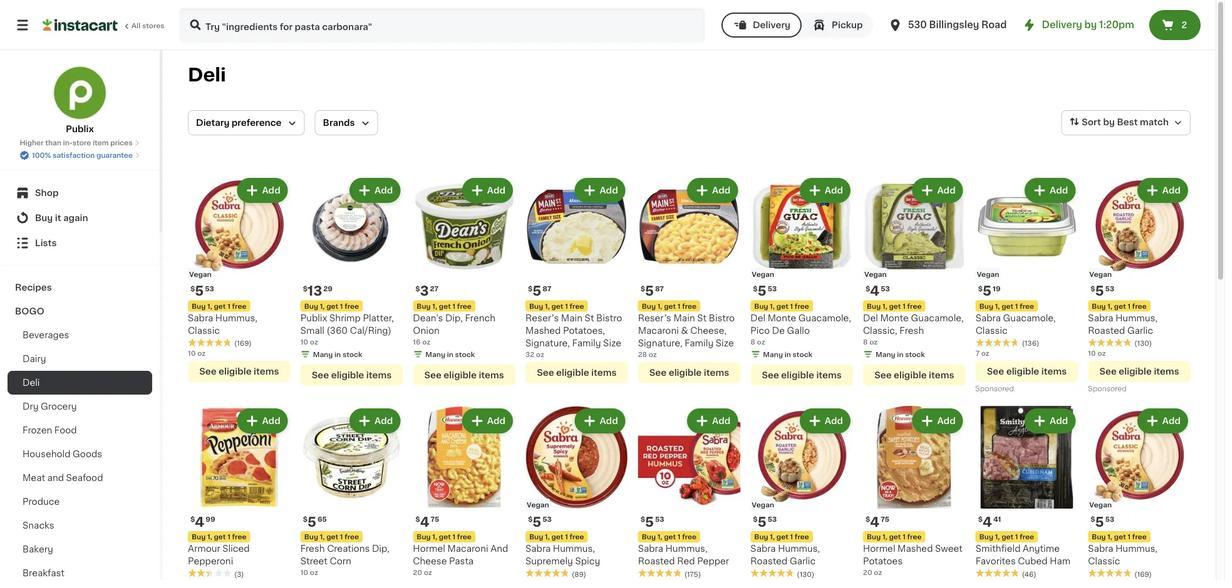 Task type: locate. For each thing, give the bounding box(es) containing it.
st up cheese,
[[697, 314, 707, 322]]

mashed left 'sweet'
[[898, 544, 933, 553]]

see eligible items button for del monte guacamole, classic, fresh
[[863, 364, 966, 386]]

1 signature, from the left
[[526, 339, 570, 347]]

higher than in-store item prices link
[[20, 138, 140, 148]]

sabra guacamole, classic
[[976, 314, 1056, 335]]

many in stock down dean's dip, french onion 16 oz
[[426, 351, 475, 358]]

many down de
[[763, 351, 783, 358]]

reser's inside reser's main st bistro mashed potatoes, signature, family size 32 oz
[[526, 314, 559, 322]]

87 up reser's main st bistro mashed potatoes, signature, family size 32 oz
[[543, 285, 551, 292]]

1 many in stock from the left
[[313, 351, 362, 358]]

fresh right classic,
[[900, 326, 924, 335]]

guacamole, inside del monte guacamole, pico de gallo 8 oz
[[799, 314, 851, 322]]

guacamole, inside sabra guacamole, classic
[[1003, 314, 1056, 322]]

sponsored badge image
[[976, 386, 1014, 393], [1088, 386, 1126, 393]]

oz inside del monte guacamole, classic, fresh 8 oz
[[870, 338, 878, 345]]

eligible for sabra hummus, classic
[[219, 367, 252, 376]]

0 vertical spatial mashed
[[526, 326, 561, 335]]

0 horizontal spatial $ 5 87
[[528, 285, 551, 298]]

1 horizontal spatial mashed
[[898, 544, 933, 553]]

vegan
[[189, 271, 212, 278], [865, 271, 887, 278], [977, 271, 999, 278], [752, 271, 774, 278], [1090, 271, 1112, 278], [527, 501, 549, 508], [752, 501, 774, 508], [1090, 501, 1112, 508]]

1 87 from the left
[[543, 285, 551, 292]]

sabra hummus, supremely spicy
[[526, 544, 600, 566]]

0 vertical spatial sabra hummus, roasted garlic
[[1088, 314, 1158, 335]]

sabra inside sabra guacamole, classic
[[976, 314, 1001, 322]]

main inside reser's main st bistro mashed potatoes, signature, family size 32 oz
[[561, 314, 583, 322]]

2 st from the left
[[697, 314, 707, 322]]

higher than in-store item prices
[[20, 139, 133, 146]]

2 main from the left
[[674, 314, 695, 322]]

by inside field
[[1103, 118, 1115, 127]]

in down de
[[785, 351, 791, 358]]

dip, right dean's
[[445, 314, 463, 322]]

2 family from the left
[[685, 339, 714, 347]]

1 horizontal spatial dip,
[[445, 314, 463, 322]]

1 75 from the left
[[881, 516, 890, 523]]

buy
[[35, 214, 53, 222], [192, 303, 206, 310], [304, 303, 318, 310], [529, 303, 543, 310], [642, 303, 656, 310], [867, 303, 881, 310], [980, 303, 994, 310], [417, 303, 431, 310], [754, 303, 768, 310], [1092, 303, 1106, 310], [192, 533, 206, 540], [304, 533, 318, 540], [529, 533, 543, 540], [642, 533, 656, 540], [867, 533, 881, 540], [980, 533, 994, 540], [417, 533, 431, 540], [754, 533, 768, 540], [1092, 533, 1106, 540]]

del monte guacamole, classic, fresh 8 oz
[[863, 314, 964, 345]]

1 in from the left
[[335, 351, 341, 358]]

sabra inside sabra hummus, roasted red pepper
[[638, 544, 663, 553]]

1 vertical spatial fresh
[[301, 544, 325, 553]]

items for dean's dip, french onion
[[479, 371, 504, 379]]

macaroni left &
[[638, 326, 679, 335]]

monte up de
[[768, 314, 796, 322]]

4 up cheese
[[420, 515, 430, 528]]

stock for 4
[[905, 351, 925, 358]]

mashed
[[526, 326, 561, 335], [898, 544, 933, 553]]

4 up potatoes
[[870, 515, 880, 528]]

10 inside publix shrimp platter, small (360 cal/ring) 10 oz
[[301, 338, 308, 345]]

classic for 10 oz
[[188, 326, 220, 335]]

1 horizontal spatial reser's
[[638, 314, 672, 322]]

2 horizontal spatial guacamole,
[[1003, 314, 1056, 322]]

0 horizontal spatial del
[[751, 314, 766, 322]]

monte for 4
[[880, 314, 909, 322]]

0 horizontal spatial roasted
[[638, 557, 675, 566]]

family down potatoes,
[[572, 339, 601, 347]]

1 vertical spatial garlic
[[790, 557, 816, 566]]

75 for mashed
[[881, 516, 890, 523]]

8
[[863, 338, 868, 345], [751, 338, 755, 345]]

snacks
[[23, 521, 54, 530]]

hormel inside hormel mashed sweet potatoes 20 oz
[[863, 544, 896, 553]]

4 up classic,
[[870, 285, 880, 298]]

publix up higher than in-store item prices link
[[66, 125, 94, 133]]

20
[[863, 569, 872, 576], [413, 569, 422, 576]]

fresh inside del monte guacamole, classic, fresh 8 oz
[[900, 326, 924, 335]]

household goods link
[[8, 442, 152, 466]]

0 horizontal spatial macaroni
[[448, 544, 488, 553]]

classic
[[188, 326, 220, 335], [976, 326, 1008, 335], [1088, 557, 1120, 566]]

eligible for sabra guacamole, classic
[[1007, 367, 1040, 376]]

oz inside reser's main st bistro macaroni & cheese, signature, family size 28 oz
[[649, 351, 657, 358]]

1 horizontal spatial 10 oz
[[1088, 350, 1106, 357]]

snacks link
[[8, 514, 152, 538]]

2 87 from the left
[[655, 285, 664, 292]]

potatoes
[[863, 557, 903, 566]]

1 horizontal spatial roasted
[[751, 557, 788, 566]]

pickup
[[832, 21, 863, 29]]

stock down dean's dip, french onion 16 oz
[[455, 351, 475, 358]]

0 horizontal spatial 8
[[751, 338, 755, 345]]

1 vertical spatial by
[[1103, 118, 1115, 127]]

dip, inside dean's dip, french onion 16 oz
[[445, 314, 463, 322]]

st inside reser's main st bistro mashed potatoes, signature, family size 32 oz
[[585, 314, 594, 322]]

(360
[[327, 326, 348, 335]]

1 del from the left
[[863, 314, 878, 322]]

and
[[47, 474, 64, 482]]

0 vertical spatial macaroni
[[638, 326, 679, 335]]

1 8 from the left
[[863, 338, 868, 345]]

4 many from the left
[[763, 351, 783, 358]]

in down (360
[[335, 351, 341, 358]]

by right sort
[[1103, 118, 1115, 127]]

see eligible items button for reser's main st bistro mashed potatoes, signature, family size
[[526, 362, 628, 383]]

1 horizontal spatial monte
[[880, 314, 909, 322]]

fresh up street
[[301, 544, 325, 553]]

0 horizontal spatial family
[[572, 339, 601, 347]]

signature, up 28
[[638, 339, 683, 347]]

0 horizontal spatial main
[[561, 314, 583, 322]]

hormel
[[863, 544, 896, 553], [413, 544, 445, 553]]

del inside del monte guacamole, pico de gallo 8 oz
[[751, 314, 766, 322]]

13
[[308, 285, 322, 298]]

hormel inside hormel macaroni and cheese pasta 20 oz
[[413, 544, 445, 553]]

signature, inside reser's main st bistro mashed potatoes, signature, family size 32 oz
[[526, 339, 570, 347]]

delivery by 1:20pm link
[[1022, 18, 1135, 33]]

add
[[262, 186, 280, 195], [375, 186, 393, 195], [487, 186, 506, 195], [600, 186, 618, 195], [712, 186, 731, 195], [825, 186, 843, 195], [937, 186, 956, 195], [1050, 186, 1068, 195], [1163, 186, 1181, 195], [262, 417, 280, 425], [375, 417, 393, 425], [487, 417, 506, 425], [600, 417, 618, 425], [712, 417, 731, 425], [825, 417, 843, 425], [937, 417, 956, 425], [1050, 417, 1068, 425], [1163, 417, 1181, 425]]

87 up reser's main st bistro macaroni & cheese, signature, family size 28 oz at the bottom right
[[655, 285, 664, 292]]

see eligible items button for publix shrimp platter, small (360 cal/ring)
[[301, 364, 403, 386]]

all stores link
[[43, 8, 165, 43]]

1 sponsored badge image from the left
[[976, 386, 1014, 393]]

1 main from the left
[[561, 314, 583, 322]]

0 horizontal spatial deli
[[23, 378, 40, 387]]

reser's up '32' at the left
[[526, 314, 559, 322]]

0 horizontal spatial bistro
[[596, 314, 622, 322]]

bistro up cheese,
[[709, 314, 735, 322]]

see for del monte guacamole, classic, fresh
[[875, 371, 892, 379]]

1 horizontal spatial bistro
[[709, 314, 735, 322]]

see for sabra hummus, roasted garlic
[[1100, 367, 1117, 376]]

1 horizontal spatial (130)
[[1135, 340, 1152, 347]]

0 vertical spatial (130)
[[1135, 340, 1152, 347]]

1 horizontal spatial sponsored badge image
[[1088, 386, 1126, 393]]

4 left 41
[[983, 515, 992, 528]]

0 horizontal spatial sponsored badge image
[[976, 386, 1014, 393]]

by
[[1085, 20, 1097, 29], [1103, 118, 1115, 127]]

1 horizontal spatial hormel
[[863, 544, 896, 553]]

2 $ 4 75 from the left
[[416, 515, 439, 528]]

8 down pico
[[751, 338, 755, 345]]

in for 5
[[785, 351, 791, 358]]

stock for 13
[[343, 351, 362, 358]]

1 vertical spatial dip,
[[372, 544, 390, 553]]

in down del monte guacamole, classic, fresh 8 oz
[[897, 351, 904, 358]]

2 monte from the left
[[768, 314, 796, 322]]

sabra hummus, classic
[[188, 314, 257, 335], [1088, 544, 1158, 566]]

guacamole, inside del monte guacamole, classic, fresh 8 oz
[[911, 314, 964, 322]]

1 horizontal spatial family
[[685, 339, 714, 347]]

3
[[420, 285, 429, 298]]

4 stock from the left
[[793, 351, 813, 358]]

lists link
[[8, 231, 152, 256]]

0 vertical spatial fresh
[[900, 326, 924, 335]]

1 monte from the left
[[880, 314, 909, 322]]

2 many from the left
[[876, 351, 896, 358]]

1 horizontal spatial signature,
[[638, 339, 683, 347]]

guacamole,
[[911, 314, 964, 322], [1003, 314, 1056, 322], [799, 314, 851, 322]]

1 guacamole, from the left
[[911, 314, 964, 322]]

by left 1:20pm
[[1085, 20, 1097, 29]]

75 up potatoes
[[881, 516, 890, 523]]

bistro inside reser's main st bistro macaroni & cheese, signature, family size 28 oz
[[709, 314, 735, 322]]

size
[[603, 339, 622, 347], [716, 339, 734, 347]]

see for reser's main st bistro macaroni & cheese, signature, family size
[[650, 368, 667, 377]]

3 in from the left
[[447, 351, 454, 358]]

2 $ 5 87 from the left
[[641, 285, 664, 298]]

1 vertical spatial sabra hummus, roasted garlic
[[751, 544, 820, 566]]

publix
[[66, 125, 94, 133], [301, 314, 327, 322]]

delivery for delivery by 1:20pm
[[1042, 20, 1082, 29]]

0 horizontal spatial 75
[[431, 516, 439, 523]]

2 bistro from the left
[[709, 314, 735, 322]]

fresh
[[900, 326, 924, 335], [301, 544, 325, 553]]

4 for del monte guacamole, classic, fresh
[[870, 285, 880, 298]]

see eligible items button for reser's main st bistro macaroni & cheese, signature, family size
[[638, 362, 741, 383]]

75 for macaroni
[[431, 516, 439, 523]]

reser's for reser's main st bistro macaroni & cheese, signature, family size
[[638, 314, 672, 322]]

1 horizontal spatial 8
[[863, 338, 868, 345]]

10 oz for roasted
[[1088, 350, 1106, 357]]

10 inside fresh creations dip, street corn 10 oz
[[301, 569, 308, 576]]

0 horizontal spatial dip,
[[372, 544, 390, 553]]

st inside reser's main st bistro macaroni & cheese, signature, family size 28 oz
[[697, 314, 707, 322]]

seafood
[[66, 474, 103, 482]]

1 horizontal spatial garlic
[[1128, 326, 1153, 335]]

reser's for reser's main st bistro mashed potatoes, signature, family size
[[526, 314, 559, 322]]

sabra inside sabra hummus, supremely spicy
[[526, 544, 551, 553]]

4 in from the left
[[785, 351, 791, 358]]

signature,
[[526, 339, 570, 347], [638, 339, 683, 347]]

2 many in stock from the left
[[876, 351, 925, 358]]

hummus,
[[215, 314, 257, 322], [1116, 314, 1158, 322], [553, 544, 595, 553], [666, 544, 708, 553], [778, 544, 820, 553], [1116, 544, 1158, 553]]

many down classic,
[[876, 351, 896, 358]]

stock down gallo
[[793, 351, 813, 358]]

1 horizontal spatial $ 5 87
[[641, 285, 664, 298]]

0 horizontal spatial hormel
[[413, 544, 445, 553]]

$ 3 27
[[416, 285, 439, 298]]

dry grocery link
[[8, 395, 152, 418]]

items for reser's main st bistro mashed potatoes, signature, family size
[[591, 368, 617, 377]]

see for sabra hummus, classic
[[199, 367, 217, 376]]

0 horizontal spatial sabra hummus, roasted garlic
[[751, 544, 820, 566]]

$ 4 75 up cheese
[[416, 515, 439, 528]]

4 for smithfield anytime favorites cubed ham
[[983, 515, 992, 528]]

1 horizontal spatial guacamole,
[[911, 314, 964, 322]]

del monte guacamole, pico de gallo 8 oz
[[751, 314, 851, 345]]

$
[[190, 285, 195, 292], [303, 285, 308, 292], [528, 285, 533, 292], [641, 285, 645, 292], [866, 285, 870, 292], [978, 285, 983, 292], [416, 285, 420, 292], [753, 285, 758, 292], [1091, 285, 1096, 292], [190, 516, 195, 523], [303, 516, 308, 523], [528, 516, 533, 523], [641, 516, 645, 523], [866, 516, 870, 523], [978, 516, 983, 523], [416, 516, 420, 523], [753, 516, 758, 523], [1091, 516, 1096, 523]]

see eligible items for dean's dip, french onion
[[424, 371, 504, 379]]

2 signature, from the left
[[638, 339, 683, 347]]

0 horizontal spatial classic
[[188, 326, 220, 335]]

in down dean's dip, french onion 16 oz
[[447, 351, 454, 358]]

stock for 5
[[793, 351, 813, 358]]

1 horizontal spatial deli
[[188, 66, 226, 84]]

0 vertical spatial publix
[[66, 125, 94, 133]]

hormel up potatoes
[[863, 544, 896, 553]]

stock down publix shrimp platter, small (360 cal/ring) 10 oz
[[343, 351, 362, 358]]

28
[[638, 351, 647, 358]]

1 horizontal spatial classic
[[976, 326, 1008, 335]]

2 75 from the left
[[431, 516, 439, 523]]

4 for hormel mashed sweet potatoes
[[870, 515, 880, 528]]

see eligible items button for dean's dip, french onion
[[413, 364, 516, 386]]

family down cheese,
[[685, 339, 714, 347]]

0 horizontal spatial publix
[[66, 125, 94, 133]]

4 left 99
[[195, 515, 204, 528]]

2 20 from the left
[[413, 569, 422, 576]]

signature, inside reser's main st bistro macaroni & cheese, signature, family size 28 oz
[[638, 339, 683, 347]]

0 vertical spatial dip,
[[445, 314, 463, 322]]

75 up cheese
[[431, 516, 439, 523]]

breakfast link
[[8, 561, 152, 580]]

see eligible items button for sabra hummus, roasted garlic
[[1088, 361, 1191, 382]]

shop link
[[8, 180, 152, 205]]

publix inside publix shrimp platter, small (360 cal/ring) 10 oz
[[301, 314, 327, 322]]

$ 4 75 for hormel mashed sweet potatoes
[[866, 515, 890, 528]]

1 hormel from the left
[[863, 544, 896, 553]]

in for 13
[[335, 351, 341, 358]]

0 horizontal spatial (169)
[[234, 340, 252, 347]]

macaroni inside reser's main st bistro macaroni & cheese, signature, family size 28 oz
[[638, 326, 679, 335]]

1 horizontal spatial size
[[716, 339, 734, 347]]

see eligible items for publix shrimp platter, small (360 cal/ring)
[[312, 371, 392, 379]]

many for 3
[[426, 351, 445, 358]]

hormel up cheese
[[413, 544, 445, 553]]

sponsored badge image for roasted
[[1088, 386, 1126, 393]]

lists
[[35, 239, 57, 247]]

1 family from the left
[[572, 339, 601, 347]]

0 vertical spatial sabra hummus, classic
[[188, 314, 257, 335]]

1 horizontal spatial main
[[674, 314, 695, 322]]

1 vertical spatial macaroni
[[448, 544, 488, 553]]

dietary preference
[[196, 118, 282, 127]]

many for 4
[[876, 351, 896, 358]]

2 del from the left
[[751, 314, 766, 322]]

many down onion
[[426, 351, 445, 358]]

delivery
[[1042, 20, 1082, 29], [753, 21, 791, 29]]

1 horizontal spatial del
[[863, 314, 878, 322]]

dietary preference button
[[188, 110, 305, 135]]

0 horizontal spatial sabra hummus, classic
[[188, 314, 257, 335]]

pepperoni
[[188, 557, 233, 566]]

many in stock down del monte guacamole, classic, fresh 8 oz
[[876, 351, 925, 358]]

spicy
[[575, 557, 600, 566]]

1 horizontal spatial (169)
[[1135, 571, 1152, 578]]

75
[[881, 516, 890, 523], [431, 516, 439, 523]]

1 10 oz from the left
[[188, 350, 206, 357]]

2 sponsored badge image from the left
[[1088, 386, 1126, 393]]

1 bistro from the left
[[596, 314, 622, 322]]

2 hormel from the left
[[413, 544, 445, 553]]

2 guacamole, from the left
[[1003, 314, 1056, 322]]

oz inside hormel mashed sweet potatoes 20 oz
[[874, 569, 882, 576]]

1 vertical spatial (130)
[[797, 571, 815, 578]]

1 horizontal spatial by
[[1103, 118, 1115, 127]]

3 guacamole, from the left
[[799, 314, 851, 322]]

eligible for dean's dip, french onion
[[444, 371, 477, 379]]

1 reser's from the left
[[526, 314, 559, 322]]

grocery
[[41, 402, 77, 411]]

bistro for reser's main st bistro macaroni & cheese, signature, family size
[[709, 314, 735, 322]]

signature, up '32' at the left
[[526, 339, 570, 347]]

items for reser's main st bistro macaroni & cheese, signature, family size
[[704, 368, 729, 377]]

main up &
[[674, 314, 695, 322]]

hummus, inside sabra hummus, roasted red pepper
[[666, 544, 708, 553]]

see for publix shrimp platter, small (360 cal/ring)
[[312, 371, 329, 379]]

1 horizontal spatial 75
[[881, 516, 890, 523]]

$ 5 87 up reser's main st bistro macaroni & cheese, signature, family size 28 oz at the bottom right
[[641, 285, 664, 298]]

cubed
[[1018, 557, 1048, 566]]

family inside reser's main st bistro macaroni & cheese, signature, family size 28 oz
[[685, 339, 714, 347]]

16
[[413, 338, 421, 345]]

0 horizontal spatial fresh
[[301, 544, 325, 553]]

many in stock
[[313, 351, 362, 358], [876, 351, 925, 358], [426, 351, 475, 358], [763, 351, 813, 358]]

items for del monte guacamole, classic, fresh
[[929, 371, 954, 379]]

0 horizontal spatial reser's
[[526, 314, 559, 322]]

many in stock for 4
[[876, 351, 925, 358]]

1 vertical spatial deli
[[23, 378, 40, 387]]

armour
[[188, 544, 220, 553]]

deli up dietary
[[188, 66, 226, 84]]

0 horizontal spatial by
[[1085, 20, 1097, 29]]

del up classic,
[[863, 314, 878, 322]]

macaroni
[[638, 326, 679, 335], [448, 544, 488, 553]]

0 vertical spatial by
[[1085, 20, 1097, 29]]

buy 1, get 1 free
[[192, 303, 247, 310], [304, 303, 359, 310], [529, 303, 584, 310], [642, 303, 697, 310], [867, 303, 922, 310], [980, 303, 1034, 310], [417, 303, 472, 310], [754, 303, 809, 310], [1092, 303, 1147, 310], [192, 533, 247, 540], [304, 533, 359, 540], [529, 533, 584, 540], [642, 533, 697, 540], [867, 533, 922, 540], [980, 533, 1034, 540], [417, 533, 472, 540], [754, 533, 809, 540], [1092, 533, 1147, 540]]

bistro up potatoes,
[[596, 314, 622, 322]]

many down small
[[313, 351, 333, 358]]

reser's up 28
[[638, 314, 672, 322]]

publix up small
[[301, 314, 327, 322]]

0 horizontal spatial 87
[[543, 285, 551, 292]]

10
[[301, 338, 308, 345], [188, 350, 196, 357], [1088, 350, 1096, 357], [301, 569, 308, 576]]

$ 5 19
[[978, 285, 1001, 298]]

0 horizontal spatial signature,
[[526, 339, 570, 347]]

20 down cheese
[[413, 569, 422, 576]]

dip, right "creations" on the bottom left of page
[[372, 544, 390, 553]]

1 many from the left
[[313, 351, 333, 358]]

see eligible items for sabra hummus, classic
[[199, 367, 279, 376]]

0 horizontal spatial $ 4 75
[[416, 515, 439, 528]]

3 many in stock from the left
[[426, 351, 475, 358]]

3 many from the left
[[426, 351, 445, 358]]

None search field
[[179, 8, 705, 43]]

dietary
[[196, 118, 230, 127]]

0 horizontal spatial 20
[[413, 569, 422, 576]]

0 horizontal spatial delivery
[[753, 21, 791, 29]]

1 horizontal spatial fresh
[[900, 326, 924, 335]]

8 down classic,
[[863, 338, 868, 345]]

0 horizontal spatial size
[[603, 339, 622, 347]]

roasted inside sabra hummus, roasted red pepper
[[638, 557, 675, 566]]

items for sabra hummus, classic
[[254, 367, 279, 376]]

4 many in stock from the left
[[763, 351, 813, 358]]

del inside del monte guacamole, classic, fresh 8 oz
[[863, 314, 878, 322]]

1 horizontal spatial sabra hummus, classic
[[1088, 544, 1158, 566]]

sponsored badge image for classic
[[976, 386, 1014, 393]]

0 horizontal spatial 10 oz
[[188, 350, 206, 357]]

mashed up '32' at the left
[[526, 326, 561, 335]]

1 horizontal spatial $ 4 75
[[866, 515, 890, 528]]

1 horizontal spatial macaroni
[[638, 326, 679, 335]]

0 horizontal spatial mashed
[[526, 326, 561, 335]]

1 stock from the left
[[343, 351, 362, 358]]

monte up classic,
[[880, 314, 909, 322]]

main up potatoes,
[[561, 314, 583, 322]]

many in stock down (360
[[313, 351, 362, 358]]

guarantee
[[96, 152, 133, 159]]

see eligible items for del monte guacamole, pico de gallo
[[762, 371, 842, 379]]

1 st from the left
[[585, 314, 594, 322]]

53
[[205, 285, 214, 292], [881, 285, 890, 292], [768, 285, 777, 292], [1106, 285, 1115, 292], [543, 516, 552, 523], [655, 516, 664, 523], [768, 516, 777, 523], [1106, 516, 1115, 523]]

$ 4 41
[[978, 515, 1001, 528]]

1 vertical spatial publix
[[301, 314, 327, 322]]

deli up dry on the left of the page
[[23, 378, 40, 387]]

shop
[[35, 189, 59, 197]]

classic for 7 oz
[[976, 326, 1008, 335]]

1 vertical spatial mashed
[[898, 544, 933, 553]]

1 horizontal spatial delivery
[[1042, 20, 1082, 29]]

1 size from the left
[[603, 339, 622, 347]]

del up pico
[[751, 314, 766, 322]]

many for 13
[[313, 351, 333, 358]]

bistro inside reser's main st bistro mashed potatoes, signature, family size 32 oz
[[596, 314, 622, 322]]

classic inside sabra guacamole, classic
[[976, 326, 1008, 335]]

stock down del monte guacamole, classic, fresh 8 oz
[[905, 351, 925, 358]]

1 horizontal spatial st
[[697, 314, 707, 322]]

smithfield anytime favorites cubed ham
[[976, 544, 1071, 566]]

0 horizontal spatial guacamole,
[[799, 314, 851, 322]]

3 stock from the left
[[455, 351, 475, 358]]

favorites
[[976, 557, 1016, 566]]

1 $ 5 87 from the left
[[528, 285, 551, 298]]

recipes link
[[8, 276, 152, 299]]

monte inside del monte guacamole, classic, fresh 8 oz
[[880, 314, 909, 322]]

2 reser's from the left
[[638, 314, 672, 322]]

size down potatoes,
[[603, 339, 622, 347]]

&
[[681, 326, 688, 335]]

1 horizontal spatial 20
[[863, 569, 872, 576]]

delivery inside "button"
[[753, 21, 791, 29]]

dairy link
[[8, 347, 152, 371]]

oz inside fresh creations dip, street corn 10 oz
[[310, 569, 318, 576]]

st up potatoes,
[[585, 314, 594, 322]]

see eligible items for sabra guacamole, classic
[[987, 367, 1067, 376]]

0 vertical spatial (169)
[[234, 340, 252, 347]]

monte inside del monte guacamole, pico de gallo 8 oz
[[768, 314, 796, 322]]

$ 4 75 up potatoes
[[866, 515, 890, 528]]

potatoes,
[[563, 326, 605, 335]]

cal/ring)
[[350, 326, 391, 335]]

size down cheese,
[[716, 339, 734, 347]]

20 down potatoes
[[863, 569, 872, 576]]

$ 4 99
[[190, 515, 215, 528]]

1 $ 4 75 from the left
[[866, 515, 890, 528]]

reser's inside reser's main st bistro macaroni & cheese, signature, family size 28 oz
[[638, 314, 672, 322]]

$ 4 75 for hormel macaroni and cheese pasta
[[416, 515, 439, 528]]

0 vertical spatial deli
[[188, 66, 226, 84]]

1 horizontal spatial publix
[[301, 314, 327, 322]]

2 in from the left
[[897, 351, 904, 358]]

eligible for del monte guacamole, classic, fresh
[[894, 371, 927, 379]]

0 horizontal spatial (130)
[[797, 571, 815, 578]]

beverages link
[[8, 323, 152, 347]]

0 horizontal spatial st
[[585, 314, 594, 322]]

1 20 from the left
[[863, 569, 872, 576]]

get
[[214, 303, 226, 310], [326, 303, 338, 310], [552, 303, 564, 310], [664, 303, 676, 310], [889, 303, 901, 310], [1002, 303, 1014, 310], [439, 303, 451, 310], [777, 303, 789, 310], [1114, 303, 1126, 310], [214, 533, 226, 540], [326, 533, 338, 540], [552, 533, 564, 540], [664, 533, 676, 540], [889, 533, 901, 540], [1002, 533, 1014, 540], [439, 533, 451, 540], [777, 533, 789, 540], [1114, 533, 1126, 540]]

1 horizontal spatial 87
[[655, 285, 664, 292]]

main
[[561, 314, 583, 322], [674, 314, 695, 322]]

2 10 oz from the left
[[1088, 350, 1106, 357]]

many in stock for 5
[[763, 351, 813, 358]]

$ 5 87 up reser's main st bistro mashed potatoes, signature, family size 32 oz
[[528, 285, 551, 298]]

1,
[[207, 303, 212, 310], [320, 303, 325, 310], [545, 303, 550, 310], [658, 303, 662, 310], [883, 303, 888, 310], [995, 303, 1000, 310], [432, 303, 437, 310], [770, 303, 775, 310], [1108, 303, 1113, 310], [207, 533, 212, 540], [320, 533, 325, 540], [545, 533, 550, 540], [658, 533, 662, 540], [883, 533, 888, 540], [995, 533, 1000, 540], [432, 533, 437, 540], [770, 533, 775, 540], [1108, 533, 1113, 540]]

many for 5
[[763, 351, 783, 358]]

many in stock down de
[[763, 351, 813, 358]]

macaroni up pasta
[[448, 544, 488, 553]]

0 horizontal spatial monte
[[768, 314, 796, 322]]

creations
[[327, 544, 370, 553]]

2 stock from the left
[[905, 351, 925, 358]]

product group
[[188, 175, 290, 382], [301, 175, 403, 386], [413, 175, 516, 386], [526, 175, 628, 383], [638, 175, 741, 383], [751, 175, 853, 386], [863, 175, 966, 386], [976, 175, 1078, 396], [1088, 175, 1191, 396], [188, 406, 290, 580], [301, 406, 403, 580], [413, 406, 516, 580], [526, 406, 628, 580], [638, 406, 741, 580], [751, 406, 853, 580], [863, 406, 966, 580], [976, 406, 1078, 580], [1088, 406, 1191, 580]]

100% satisfaction guarantee
[[32, 152, 133, 159]]

2 size from the left
[[716, 339, 734, 347]]

main inside reser's main st bistro macaroni & cheese, signature, family size 28 oz
[[674, 314, 695, 322]]

pasta
[[449, 557, 474, 566]]

2 8 from the left
[[751, 338, 755, 345]]



Task type: vqa. For each thing, say whether or not it's contained in the screenshot.
Goat
no



Task type: describe. For each thing, give the bounding box(es) containing it.
de
[[772, 326, 785, 335]]

breakfast
[[23, 569, 65, 578]]

87 for reser's main st bistro macaroni & cheese, signature, family size
[[655, 285, 664, 292]]

8 inside del monte guacamole, classic, fresh 8 oz
[[863, 338, 868, 345]]

bistro for reser's main st bistro mashed potatoes, signature, family size
[[596, 314, 622, 322]]

brands
[[323, 118, 355, 127]]

again
[[63, 214, 88, 222]]

27
[[430, 285, 439, 292]]

publix for publix
[[66, 125, 94, 133]]

publix link
[[52, 65, 107, 135]]

$ inside $ 4 53
[[866, 285, 870, 292]]

frozen food
[[23, 426, 77, 435]]

than
[[45, 139, 61, 146]]

see eligible items for del monte guacamole, classic, fresh
[[875, 371, 954, 379]]

see eligible items button for del monte guacamole, pico de gallo
[[751, 364, 853, 386]]

publix logo image
[[52, 65, 107, 120]]

$ inside $ 13 29
[[303, 285, 308, 292]]

2 horizontal spatial roasted
[[1088, 326, 1125, 335]]

items for del monte guacamole, pico de gallo
[[817, 371, 842, 379]]

see eligible items for reser's main st bistro mashed potatoes, signature, family size
[[537, 368, 617, 377]]

bogo
[[15, 307, 44, 316]]

main for &
[[674, 314, 695, 322]]

2 horizontal spatial classic
[[1088, 557, 1120, 566]]

platter,
[[363, 314, 394, 322]]

see eligible items button for sabra hummus, classic
[[188, 361, 290, 382]]

dean's
[[413, 314, 443, 322]]

del for 5
[[751, 314, 766, 322]]

and
[[491, 544, 508, 553]]

store
[[73, 139, 91, 146]]

buy it again
[[35, 214, 88, 222]]

87 for reser's main st bistro mashed potatoes, signature, family size
[[543, 285, 551, 292]]

see eligible items for reser's main st bistro macaroni & cheese, signature, family size
[[650, 368, 729, 377]]

1 vertical spatial (169)
[[1135, 571, 1152, 578]]

hormel for hormel macaroni and cheese pasta
[[413, 544, 445, 553]]

see for reser's main st bistro mashed potatoes, signature, family size
[[537, 368, 554, 377]]

buy it again link
[[8, 205, 152, 231]]

oz inside reser's main st bistro mashed potatoes, signature, family size 32 oz
[[536, 351, 544, 358]]

bakery
[[23, 545, 53, 554]]

Best match Sort by field
[[1061, 110, 1191, 135]]

hummus, inside sabra hummus, supremely spicy
[[553, 544, 595, 553]]

gallo
[[787, 326, 810, 335]]

fresh creations dip, street corn 10 oz
[[301, 544, 390, 576]]

delivery button
[[722, 13, 802, 38]]

53 inside $ 4 53
[[881, 285, 890, 292]]

frozen
[[23, 426, 52, 435]]

7 oz
[[976, 350, 990, 357]]

st for &
[[697, 314, 707, 322]]

publix shrimp platter, small (360 cal/ring) 10 oz
[[301, 314, 394, 345]]

it
[[55, 214, 61, 222]]

32
[[526, 351, 534, 358]]

cheese
[[413, 557, 447, 566]]

main for potatoes,
[[561, 314, 583, 322]]

many in stock for 3
[[426, 351, 475, 358]]

(136)
[[1022, 340, 1040, 347]]

items for publix shrimp platter, small (360 cal/ring)
[[366, 371, 392, 379]]

$ 13 29
[[303, 285, 333, 298]]

size inside reser's main st bistro mashed potatoes, signature, family size 32 oz
[[603, 339, 622, 347]]

eligible for sabra hummus, roasted garlic
[[1119, 367, 1152, 376]]

4 for armour sliced pepperoni
[[195, 515, 204, 528]]

1 horizontal spatial sabra hummus, roasted garlic
[[1088, 314, 1158, 335]]

product group containing 3
[[413, 175, 516, 386]]

(3)
[[234, 571, 244, 578]]

dip, inside fresh creations dip, street corn 10 oz
[[372, 544, 390, 553]]

all stores
[[132, 22, 165, 29]]

small
[[301, 326, 324, 335]]

fresh inside fresh creations dip, street corn 10 oz
[[301, 544, 325, 553]]

size inside reser's main st bistro macaroni & cheese, signature, family size 28 oz
[[716, 339, 734, 347]]

(175)
[[685, 571, 701, 578]]

items for sabra hummus, roasted garlic
[[1154, 367, 1180, 376]]

reser's main st bistro mashed potatoes, signature, family size 32 oz
[[526, 314, 622, 358]]

monte for 5
[[768, 314, 796, 322]]

hormel macaroni and cheese pasta 20 oz
[[413, 544, 508, 576]]

see for dean's dip, french onion
[[424, 371, 442, 379]]

corn
[[330, 557, 351, 566]]

family inside reser's main st bistro mashed potatoes, signature, family size 32 oz
[[572, 339, 601, 347]]

st for potatoes,
[[585, 314, 594, 322]]

in for 3
[[447, 351, 454, 358]]

dean's dip, french onion 16 oz
[[413, 314, 496, 345]]

shrimp
[[330, 314, 361, 322]]

dry grocery
[[23, 402, 77, 411]]

oz inside del monte guacamole, pico de gallo 8 oz
[[757, 338, 765, 345]]

hormel for hormel mashed sweet potatoes
[[863, 544, 896, 553]]

del for 4
[[863, 314, 878, 322]]

see eligible items for sabra hummus, roasted garlic
[[1100, 367, 1180, 376]]

mashed inside reser's main st bistro mashed potatoes, signature, family size 32 oz
[[526, 326, 561, 335]]

meat and seafood link
[[8, 466, 152, 490]]

many in stock for 13
[[313, 351, 362, 358]]

best
[[1117, 118, 1138, 127]]

bogo link
[[8, 299, 152, 323]]

20 inside hormel macaroni and cheese pasta 20 oz
[[413, 569, 422, 576]]

eligible for reser's main st bistro macaroni & cheese, signature, family size
[[669, 368, 702, 377]]

stock for 3
[[455, 351, 475, 358]]

armour sliced pepperoni
[[188, 544, 250, 566]]

by for sort
[[1103, 118, 1115, 127]]

billingsley
[[929, 20, 979, 29]]

match
[[1140, 118, 1169, 127]]

see eligible items button for sabra guacamole, classic
[[976, 361, 1078, 382]]

$ inside "$ 4 41"
[[978, 516, 983, 523]]

29
[[323, 285, 333, 292]]

eligible for publix shrimp platter, small (360 cal/ring)
[[331, 371, 364, 379]]

deli inside deli link
[[23, 378, 40, 387]]

brands button
[[315, 110, 378, 135]]

7
[[976, 350, 980, 357]]

pepper
[[697, 557, 729, 566]]

$ inside the $ 5 65
[[303, 516, 308, 523]]

delivery for delivery
[[753, 21, 791, 29]]

pico
[[751, 326, 770, 335]]

65
[[318, 516, 327, 523]]

1:20pm
[[1100, 20, 1135, 29]]

bakery link
[[8, 538, 152, 561]]

pickup button
[[802, 13, 873, 38]]

macaroni inside hormel macaroni and cheese pasta 20 oz
[[448, 544, 488, 553]]

4 for hormel macaroni and cheese pasta
[[420, 515, 430, 528]]

preference
[[232, 118, 282, 127]]

items for sabra guacamole, classic
[[1042, 367, 1067, 376]]

higher
[[20, 139, 44, 146]]

see for del monte guacamole, pico de gallo
[[762, 371, 779, 379]]

$ 5 87 for reser's main st bistro mashed potatoes, signature, family size
[[528, 285, 551, 298]]

eligible for reser's main st bistro mashed potatoes, signature, family size
[[556, 368, 589, 377]]

sort by
[[1082, 118, 1115, 127]]

1 vertical spatial sabra hummus, classic
[[1088, 544, 1158, 566]]

satisfaction
[[53, 152, 95, 159]]

hormel mashed sweet potatoes 20 oz
[[863, 544, 963, 576]]

see for sabra guacamole, classic
[[987, 367, 1004, 376]]

0 vertical spatial garlic
[[1128, 326, 1153, 335]]

oz inside publix shrimp platter, small (360 cal/ring) 10 oz
[[310, 338, 318, 345]]

by for delivery
[[1085, 20, 1097, 29]]

item
[[93, 139, 109, 146]]

reser's main st bistro macaroni & cheese, signature, family size 28 oz
[[638, 314, 735, 358]]

10 oz for classic
[[188, 350, 206, 357]]

0 horizontal spatial garlic
[[790, 557, 816, 566]]

$ inside $ 4 99
[[190, 516, 195, 523]]

$ inside $ 3 27
[[416, 285, 420, 292]]

530 billingsley road button
[[888, 8, 1007, 43]]

in-
[[63, 139, 73, 146]]

delivery by 1:20pm
[[1042, 20, 1135, 29]]

product group containing 13
[[301, 175, 403, 386]]

prices
[[110, 139, 133, 146]]

stores
[[142, 22, 165, 29]]

mashed inside hormel mashed sweet potatoes 20 oz
[[898, 544, 933, 553]]

sabra hummus, roasted red pepper
[[638, 544, 729, 566]]

in for 4
[[897, 351, 904, 358]]

$ 5 87 for reser's main st bistro macaroni & cheese, signature, family size
[[641, 285, 664, 298]]

instacart logo image
[[43, 18, 118, 33]]

beverages
[[23, 331, 69, 340]]

dairy
[[23, 355, 46, 363]]

99
[[206, 516, 215, 523]]

cheese,
[[691, 326, 727, 335]]

8 inside del monte guacamole, pico de gallo 8 oz
[[751, 338, 755, 345]]

19
[[993, 285, 1001, 292]]

oz inside hormel macaroni and cheese pasta 20 oz
[[424, 569, 432, 576]]

road
[[982, 20, 1007, 29]]

100%
[[32, 152, 51, 159]]

guacamole, for 4
[[911, 314, 964, 322]]

530
[[908, 20, 927, 29]]

20 inside hormel mashed sweet potatoes 20 oz
[[863, 569, 872, 576]]

oz inside dean's dip, french onion 16 oz
[[422, 338, 431, 345]]

Search field
[[180, 9, 704, 41]]

530 billingsley road
[[908, 20, 1007, 29]]

service type group
[[722, 13, 873, 38]]

$ inside $ 5 19
[[978, 285, 983, 292]]

eligible for del monte guacamole, pico de gallo
[[781, 371, 814, 379]]

recipes
[[15, 283, 52, 292]]

41
[[994, 516, 1001, 523]]

publix for publix shrimp platter, small (360 cal/ring) 10 oz
[[301, 314, 327, 322]]

2
[[1182, 21, 1187, 29]]

guacamole, for 5
[[799, 314, 851, 322]]



